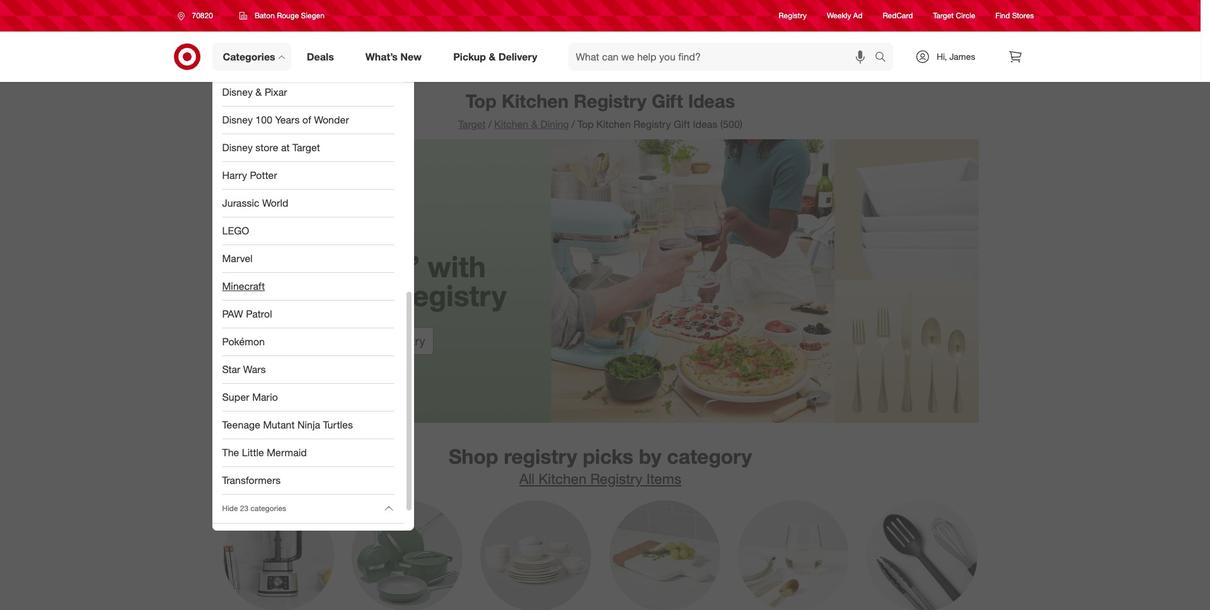 Task type: locate. For each thing, give the bounding box(es) containing it.
0 vertical spatial &
[[489, 50, 496, 63]]

super
[[222, 391, 250, 403]]

target left kitchen & dining link
[[458, 118, 486, 131]]

minecraft
[[222, 280, 265, 292]]

redcard
[[883, 11, 913, 20]]

target circle link
[[934, 10, 976, 21]]

categories
[[223, 50, 275, 63]]

disney for disney 100 years of wonder
[[222, 113, 253, 126]]

transformers
[[222, 474, 281, 487]]

1 vertical spatial gift
[[674, 118, 690, 131]]

weekly
[[827, 11, 852, 20]]

target
[[934, 11, 954, 20], [458, 118, 486, 131], [293, 141, 320, 154], [346, 334, 378, 348]]

potter
[[250, 169, 277, 181]]

paw patrol link
[[212, 301, 404, 328]]

by
[[639, 445, 662, 469]]

target registry button
[[338, 328, 434, 355]]

& for disney
[[256, 86, 262, 98]]

lego
[[222, 224, 249, 237]]

the little mermaid
[[222, 446, 307, 459]]

1 horizontal spatial top
[[578, 118, 594, 131]]

years
[[275, 113, 300, 126]]

disney 100 years of wonder link
[[212, 106, 404, 134]]

target right at
[[293, 141, 320, 154]]

3 disney from the top
[[222, 141, 253, 154]]

/ right target link
[[488, 118, 492, 131]]

top
[[466, 90, 497, 112], [578, 118, 594, 131]]

pickup & delivery link
[[443, 43, 553, 71]]

1 / from the left
[[488, 118, 492, 131]]

find
[[996, 11, 1011, 20]]

/ right dining
[[572, 118, 575, 131]]

hide 23 categories
[[222, 504, 286, 513]]

0 vertical spatial ideas
[[688, 90, 735, 112]]

teenage mutant ninja turtles link
[[212, 412, 404, 439]]

say
[[285, 249, 336, 284]]

jurassic
[[222, 197, 259, 209]]

disney for disney store at target
[[222, 141, 253, 154]]

disney inside disney & pixar link
[[222, 86, 253, 98]]

mutant
[[263, 419, 295, 431]]

deals
[[307, 50, 334, 63]]

& left pixar
[[256, 86, 262, 98]]

find stores
[[996, 11, 1034, 20]]

jurassic world link
[[212, 190, 404, 217]]

target left "circle"
[[934, 11, 954, 20]]

picks
[[583, 445, 634, 469]]

& inside the top kitchen registry gift ideas target / kitchen & dining / top kitchen registry gift ideas (500)
[[531, 118, 538, 131]]

ninja
[[298, 419, 320, 431]]

of
[[303, 113, 311, 126]]

mario
[[252, 391, 278, 403]]

teenage mutant ninja turtles
[[222, 419, 353, 431]]

delivery
[[499, 50, 538, 63]]

all
[[520, 470, 535, 487]]

the
[[222, 446, 239, 459]]

disney & pixar
[[222, 86, 287, 98]]

what's
[[366, 50, 398, 63]]

2 horizontal spatial &
[[531, 118, 538, 131]]

"i
[[344, 249, 365, 284]]

target inside disney store at target link
[[293, 141, 320, 154]]

rouge
[[277, 11, 299, 20]]

category
[[667, 445, 752, 469]]

disney inside disney 100 years of wonder 'link'
[[222, 113, 253, 126]]

redcard link
[[883, 10, 913, 21]]

1 vertical spatial disney
[[222, 113, 253, 126]]

do"
[[373, 249, 420, 284]]

disney up harry
[[222, 141, 253, 154]]

kitchen
[[502, 90, 569, 112], [494, 118, 529, 131], [597, 118, 631, 131], [539, 470, 587, 487]]

& inside 'link'
[[489, 50, 496, 63]]

ideas up (500)
[[688, 90, 735, 112]]

top right dining
[[578, 118, 594, 131]]

registry inside target registry button
[[382, 334, 425, 348]]

ideas left (500)
[[693, 118, 718, 131]]

hide
[[222, 504, 238, 513]]

kitchen down registry
[[539, 470, 587, 487]]

disney inside disney store at target link
[[222, 141, 253, 154]]

70820 button
[[169, 4, 226, 27]]

1 horizontal spatial &
[[489, 50, 496, 63]]

siegen
[[301, 11, 325, 20]]

weekly ad link
[[827, 10, 863, 21]]

disney 100 years of wonder
[[222, 113, 349, 126]]

ideas
[[688, 90, 735, 112], [693, 118, 718, 131]]

0 horizontal spatial &
[[256, 86, 262, 98]]

1 vertical spatial &
[[256, 86, 262, 98]]

/
[[488, 118, 492, 131], [572, 118, 575, 131]]

& left dining
[[531, 118, 538, 131]]

disney store at target link
[[212, 134, 404, 162]]

deals link
[[296, 43, 350, 71]]

super mario
[[222, 391, 278, 403]]

1 vertical spatial ideas
[[693, 118, 718, 131]]

mermaid
[[267, 446, 307, 459]]

patrol
[[246, 308, 272, 320]]

baton rouge siegen
[[255, 11, 325, 20]]

0 vertical spatial top
[[466, 90, 497, 112]]

1 horizontal spatial /
[[572, 118, 575, 131]]

categories link
[[212, 43, 291, 71]]

top up target link
[[466, 90, 497, 112]]

minecraft link
[[212, 273, 404, 301]]

registry
[[779, 11, 807, 20], [574, 90, 647, 112], [634, 118, 671, 131], [392, 278, 507, 313], [382, 334, 425, 348], [591, 470, 643, 487]]

stores
[[1013, 11, 1034, 20]]

0 vertical spatial disney
[[222, 86, 253, 98]]

1 disney from the top
[[222, 86, 253, 98]]

0 horizontal spatial /
[[488, 118, 492, 131]]

2 disney from the top
[[222, 113, 253, 126]]

jurassic world
[[222, 197, 288, 209]]

2 vertical spatial disney
[[222, 141, 253, 154]]

2 vertical spatial &
[[531, 118, 538, 131]]

target down wedding
[[346, 334, 378, 348]]

disney left 100 on the top left of page
[[222, 113, 253, 126]]

categories
[[251, 504, 286, 513]]

disney down categories at top left
[[222, 86, 253, 98]]

paw
[[222, 308, 243, 320]]

harry
[[222, 169, 247, 181]]

& right pickup
[[489, 50, 496, 63]]



Task type: vqa. For each thing, say whether or not it's contained in the screenshot.
'Pokémon' Link
yes



Task type: describe. For each thing, give the bounding box(es) containing it.
wedding
[[265, 278, 384, 313]]

& for pickup
[[489, 50, 496, 63]]

registry link
[[779, 10, 807, 21]]

pickup
[[453, 50, 486, 63]]

all kitchen registry items link
[[520, 470, 682, 487]]

100
[[256, 113, 272, 126]]

say "i do" with wedding registry
[[265, 249, 507, 313]]

the little mermaid link
[[212, 439, 404, 467]]

marvel
[[222, 252, 253, 265]]

new
[[401, 50, 422, 63]]

star wars link
[[212, 356, 404, 384]]

hi,
[[937, 51, 947, 62]]

paw patrol
[[222, 308, 272, 320]]

top kitchen registry gift ideas target / kitchen & dining / top kitchen registry gift ideas (500)
[[458, 90, 743, 131]]

items
[[647, 470, 682, 487]]

registry inside say "i do" with wedding registry
[[392, 278, 507, 313]]

target link
[[458, 118, 486, 131]]

james
[[950, 51, 976, 62]]

teenage
[[222, 419, 260, 431]]

wars
[[243, 363, 266, 376]]

disney & pixar link
[[212, 79, 404, 106]]

2 / from the left
[[572, 118, 575, 131]]

target inside target circle link
[[934, 11, 954, 20]]

kitchen up kitchen & dining link
[[502, 90, 569, 112]]

what's new
[[366, 50, 422, 63]]

kitchen right target link
[[494, 118, 529, 131]]

little
[[242, 446, 264, 459]]

harry potter link
[[212, 162, 404, 190]]

world
[[262, 197, 288, 209]]

disney for disney & pixar
[[222, 86, 253, 98]]

wonder
[[314, 113, 349, 126]]

pickup & delivery
[[453, 50, 538, 63]]

0 vertical spatial gift
[[652, 90, 683, 112]]

turtles
[[323, 419, 353, 431]]

23
[[240, 504, 249, 513]]

couple cheers after making homemade pizzas. silverware and bowls in view. image
[[222, 139, 979, 423]]

target inside the top kitchen registry gift ideas target / kitchen & dining / top kitchen registry gift ideas (500)
[[458, 118, 486, 131]]

pixar
[[265, 86, 287, 98]]

dining
[[541, 118, 569, 131]]

kitchen & dining link
[[494, 118, 569, 131]]

star
[[222, 363, 240, 376]]

hi, james
[[937, 51, 976, 62]]

disney store at target
[[222, 141, 320, 154]]

registry inside shop registry picks by category all kitchen registry items
[[591, 470, 643, 487]]

store
[[256, 141, 278, 154]]

search button
[[870, 43, 900, 73]]

pokémon
[[222, 335, 265, 348]]

what's new link
[[355, 43, 438, 71]]

super mario link
[[212, 384, 404, 412]]

transformers link
[[212, 467, 404, 495]]

with
[[428, 249, 486, 284]]

target registry
[[346, 334, 425, 348]]

harry potter
[[222, 169, 277, 181]]

What can we help you find? suggestions appear below search field
[[568, 43, 879, 71]]

search
[[870, 51, 900, 64]]

target inside target registry button
[[346, 334, 378, 348]]

marvel link
[[212, 245, 404, 273]]

lego link
[[212, 217, 404, 245]]

1 vertical spatial top
[[578, 118, 594, 131]]

baton
[[255, 11, 275, 20]]

shop
[[449, 445, 498, 469]]

pokémon link
[[212, 328, 404, 356]]

find stores link
[[996, 10, 1034, 21]]

star wars
[[222, 363, 266, 376]]

70820
[[192, 11, 213, 20]]

(500)
[[721, 118, 743, 131]]

baton rouge siegen button
[[231, 4, 333, 27]]

registry
[[504, 445, 578, 469]]

hide 23 categories button
[[212, 495, 404, 523]]

shop registry picks by category all kitchen registry items
[[449, 445, 752, 487]]

circle
[[956, 11, 976, 20]]

kitchen right dining
[[597, 118, 631, 131]]

target circle
[[934, 11, 976, 20]]

weekly ad
[[827, 11, 863, 20]]

0 horizontal spatial top
[[466, 90, 497, 112]]

kitchen inside shop registry picks by category all kitchen registry items
[[539, 470, 587, 487]]

at
[[281, 141, 290, 154]]



